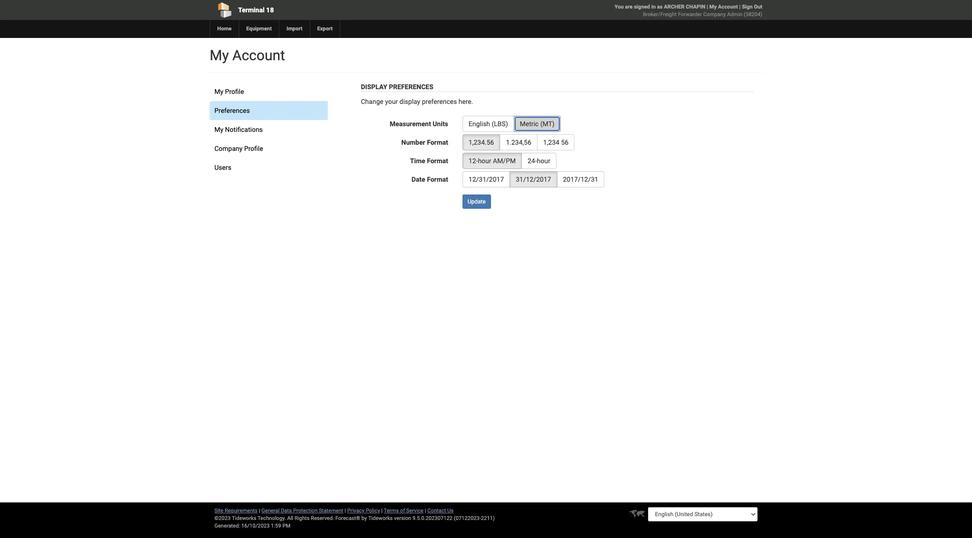 Task type: vqa. For each thing, say whether or not it's contained in the screenshot.
Create/Edit Lists
no



Task type: locate. For each thing, give the bounding box(es) containing it.
31/12/2017
[[516, 176, 552, 183]]

preferences up display
[[389, 83, 434, 91]]

format for number format
[[427, 139, 449, 146]]

reserved.
[[311, 516, 334, 522]]

hour
[[478, 157, 492, 165], [537, 157, 551, 165]]

| up tideworks
[[382, 508, 383, 514]]

users
[[215, 164, 232, 171]]

as
[[658, 4, 663, 10]]

privacy policy link
[[348, 508, 380, 514]]

display
[[361, 83, 388, 91]]

0 horizontal spatial company
[[215, 145, 243, 152]]

contact
[[428, 508, 446, 514]]

24-hour
[[528, 157, 551, 165]]

terminal 18 link
[[210, 0, 432, 20]]

3 format from the top
[[427, 176, 449, 183]]

profile for my profile
[[225, 88, 244, 95]]

1 vertical spatial preferences
[[215, 107, 250, 114]]

measurement
[[390, 120, 431, 128]]

0 vertical spatial profile
[[225, 88, 244, 95]]

0 vertical spatial company
[[704, 11, 726, 18]]

2 format from the top
[[427, 157, 449, 165]]

format down units
[[427, 139, 449, 146]]

time
[[410, 157, 426, 165]]

©2023 tideworks
[[215, 516, 257, 522]]

(lbs)
[[492, 120, 508, 128]]

account inside you are signed in as archer chapin | my account | sign out broker/freight forwarder company admin (58204)
[[719, 4, 739, 10]]

terminal 18
[[238, 6, 274, 14]]

broker/freight
[[643, 11, 677, 18]]

0 vertical spatial account
[[719, 4, 739, 10]]

format for time format
[[427, 157, 449, 165]]

here.
[[459, 98, 474, 105]]

account
[[719, 4, 739, 10], [233, 47, 285, 64]]

protection
[[293, 508, 318, 514]]

forecast®
[[336, 516, 361, 522]]

company down my account link
[[704, 11, 726, 18]]

my right chapin
[[710, 4, 717, 10]]

statement
[[319, 508, 344, 514]]

privacy
[[348, 508, 365, 514]]

profile up my notifications
[[225, 88, 244, 95]]

hour up 12/31/2017
[[478, 157, 492, 165]]

date format
[[412, 176, 449, 183]]

profile down notifications
[[244, 145, 263, 152]]

you
[[615, 4, 624, 10]]

my account link
[[710, 4, 739, 10]]

archer
[[664, 4, 685, 10]]

metric (mt)
[[520, 120, 555, 128]]

format right date
[[427, 176, 449, 183]]

my left notifications
[[215, 126, 224, 133]]

hour down 1,234
[[537, 157, 551, 165]]

account down "equipment" link
[[233, 47, 285, 64]]

version
[[394, 516, 412, 522]]

2 hour from the left
[[537, 157, 551, 165]]

my down home link
[[210, 47, 229, 64]]

| up forecast®
[[345, 508, 346, 514]]

16/10/2023
[[242, 523, 270, 529]]

metric
[[520, 120, 539, 128]]

terms
[[384, 508, 399, 514]]

1 horizontal spatial account
[[719, 4, 739, 10]]

2 vertical spatial format
[[427, 176, 449, 183]]

profile
[[225, 88, 244, 95], [244, 145, 263, 152]]

12-
[[469, 157, 478, 165]]

company
[[704, 11, 726, 18], [215, 145, 243, 152]]

|
[[707, 4, 709, 10], [740, 4, 741, 10], [259, 508, 260, 514], [345, 508, 346, 514], [382, 508, 383, 514], [425, 508, 426, 514]]

1,234.56
[[469, 139, 494, 146]]

site requirements | general data protection statement | privacy policy | terms of service | contact us ©2023 tideworks technology. all rights reserved. forecast® by tideworks version 9.5.0.202307122 (07122023-2211) generated: 16/10/2023 1:59 pm
[[215, 508, 495, 529]]

my
[[710, 4, 717, 10], [210, 47, 229, 64], [215, 88, 224, 95], [215, 126, 224, 133]]

0 vertical spatial preferences
[[389, 83, 434, 91]]

format
[[427, 139, 449, 146], [427, 157, 449, 165], [427, 176, 449, 183]]

1 horizontal spatial company
[[704, 11, 726, 18]]

0 horizontal spatial hour
[[478, 157, 492, 165]]

(07122023-
[[454, 516, 481, 522]]

0 horizontal spatial preferences
[[215, 107, 250, 114]]

my notifications
[[215, 126, 263, 133]]

account up admin
[[719, 4, 739, 10]]

| left sign
[[740, 4, 741, 10]]

12-hour am/pm
[[469, 157, 516, 165]]

data
[[281, 508, 292, 514]]

are
[[626, 4, 633, 10]]

pm
[[283, 523, 291, 529]]

home
[[217, 26, 232, 32]]

1 vertical spatial account
[[233, 47, 285, 64]]

1 vertical spatial company
[[215, 145, 243, 152]]

my for my account
[[210, 47, 229, 64]]

1:59
[[271, 523, 281, 529]]

company profile
[[215, 145, 263, 152]]

change
[[361, 98, 384, 105]]

| up 9.5.0.202307122
[[425, 508, 426, 514]]

format right time
[[427, 157, 449, 165]]

change your display preferences here.
[[361, 98, 474, 105]]

equipment
[[246, 26, 272, 32]]

1 format from the top
[[427, 139, 449, 146]]

preferences
[[389, 83, 434, 91], [215, 107, 250, 114]]

1 vertical spatial format
[[427, 157, 449, 165]]

date
[[412, 176, 426, 183]]

preferences down the my profile
[[215, 107, 250, 114]]

company up users
[[215, 145, 243, 152]]

requirements
[[225, 508, 258, 514]]

my inside you are signed in as archer chapin | my account | sign out broker/freight forwarder company admin (58204)
[[710, 4, 717, 10]]

1 horizontal spatial hour
[[537, 157, 551, 165]]

signed
[[634, 4, 651, 10]]

0 vertical spatial format
[[427, 139, 449, 146]]

0 horizontal spatial account
[[233, 47, 285, 64]]

my up my notifications
[[215, 88, 224, 95]]

notifications
[[225, 126, 263, 133]]

1 horizontal spatial preferences
[[389, 83, 434, 91]]

1 hour from the left
[[478, 157, 492, 165]]

hour for 24-
[[537, 157, 551, 165]]

1 vertical spatial profile
[[244, 145, 263, 152]]

general
[[262, 508, 280, 514]]

display
[[400, 98, 421, 105]]



Task type: describe. For each thing, give the bounding box(es) containing it.
sign out link
[[743, 4, 763, 10]]

terms of service link
[[384, 508, 424, 514]]

export link
[[310, 20, 340, 38]]

(58204)
[[744, 11, 763, 18]]

format for date format
[[427, 176, 449, 183]]

profile for company profile
[[244, 145, 263, 152]]

my for my profile
[[215, 88, 224, 95]]

tideworks
[[368, 516, 393, 522]]

admin
[[728, 11, 743, 18]]

terminal
[[238, 6, 265, 14]]

1,234 56
[[544, 139, 569, 146]]

units
[[433, 120, 449, 128]]

by
[[362, 516, 367, 522]]

number format
[[402, 139, 449, 146]]

contact us link
[[428, 508, 454, 514]]

my account
[[210, 47, 285, 64]]

equipment link
[[239, 20, 279, 38]]

time format
[[410, 157, 449, 165]]

56
[[562, 139, 569, 146]]

my for my notifications
[[215, 126, 224, 133]]

company inside you are signed in as archer chapin | my account | sign out broker/freight forwarder company admin (58204)
[[704, 11, 726, 18]]

number
[[402, 139, 426, 146]]

24-
[[528, 157, 537, 165]]

import
[[287, 26, 303, 32]]

all
[[287, 516, 294, 522]]

am/pm
[[493, 157, 516, 165]]

hour for 12-
[[478, 157, 492, 165]]

chapin
[[686, 4, 706, 10]]

| left general
[[259, 508, 260, 514]]

1,234
[[544, 139, 560, 146]]

update button
[[463, 195, 491, 209]]

site requirements link
[[215, 508, 258, 514]]

your
[[385, 98, 398, 105]]

update
[[468, 198, 486, 205]]

english (lbs)
[[469, 120, 508, 128]]

| right chapin
[[707, 4, 709, 10]]

forwarder
[[679, 11, 703, 18]]

policy
[[366, 508, 380, 514]]

us
[[448, 508, 454, 514]]

2017/12/31
[[563, 176, 599, 183]]

home link
[[210, 20, 239, 38]]

site
[[215, 508, 224, 514]]

18
[[266, 6, 274, 14]]

rights
[[295, 516, 310, 522]]

display preferences
[[361, 83, 434, 91]]

(mt)
[[541, 120, 555, 128]]

my profile
[[215, 88, 244, 95]]

in
[[652, 4, 656, 10]]

1.234,56
[[506, 139, 532, 146]]

import link
[[279, 20, 310, 38]]

measurement units
[[390, 120, 449, 128]]

export
[[317, 26, 333, 32]]

preferences
[[422, 98, 457, 105]]

of
[[400, 508, 405, 514]]

service
[[407, 508, 424, 514]]

technology.
[[258, 516, 286, 522]]

9.5.0.202307122
[[413, 516, 453, 522]]

generated:
[[215, 523, 240, 529]]

12/31/2017
[[469, 176, 504, 183]]

you are signed in as archer chapin | my account | sign out broker/freight forwarder company admin (58204)
[[615, 4, 763, 18]]

english
[[469, 120, 490, 128]]

2211)
[[481, 516, 495, 522]]

out
[[755, 4, 763, 10]]

general data protection statement link
[[262, 508, 344, 514]]

sign
[[743, 4, 753, 10]]



